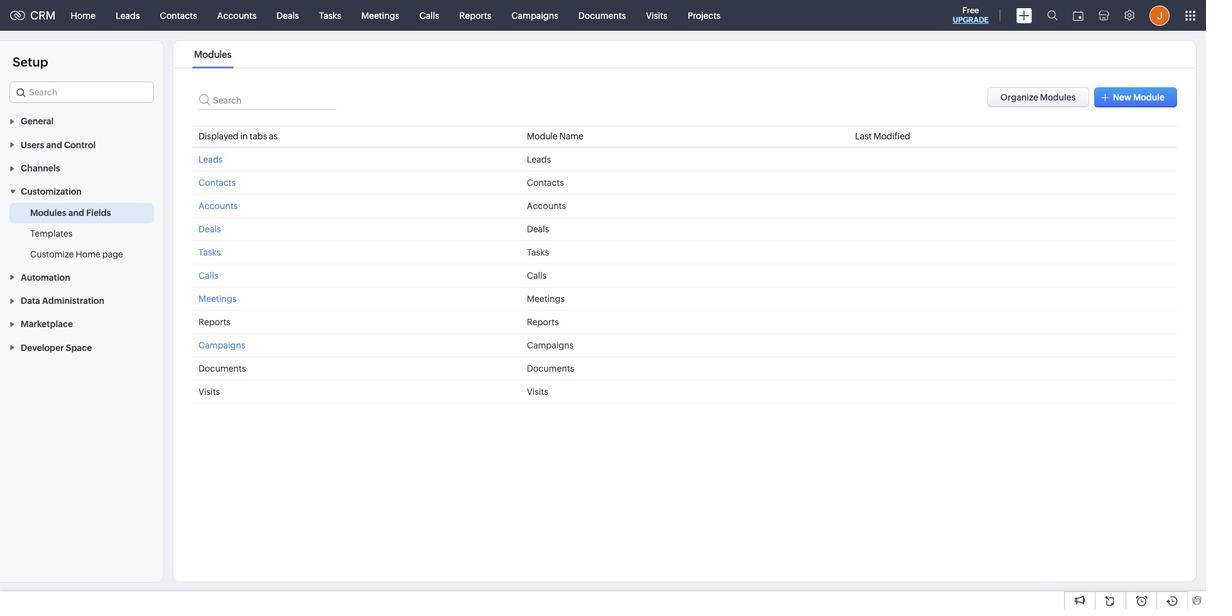 Task type: describe. For each thing, give the bounding box(es) containing it.
developer
[[21, 343, 64, 353]]

crm link
[[10, 9, 56, 22]]

1 vertical spatial module
[[527, 131, 558, 141]]

projects
[[688, 10, 721, 20]]

1 horizontal spatial deals link
[[267, 0, 309, 30]]

templates
[[30, 229, 73, 239]]

as
[[269, 131, 278, 141]]

modules and fields link
[[30, 207, 111, 219]]

0 vertical spatial calls link
[[409, 0, 449, 30]]

meetings inside meetings link
[[361, 10, 399, 20]]

setup
[[13, 55, 48, 69]]

Search text field
[[199, 87, 337, 110]]

data
[[21, 296, 40, 306]]

1 vertical spatial calls link
[[199, 271, 218, 281]]

customize
[[30, 250, 74, 260]]

0 horizontal spatial contacts
[[160, 10, 197, 20]]

1 horizontal spatial visits
[[527, 387, 548, 397]]

1 horizontal spatial contacts
[[199, 178, 236, 188]]

free
[[963, 6, 979, 15]]

data administration button
[[0, 289, 163, 312]]

2 horizontal spatial meetings
[[527, 294, 565, 304]]

customize home page link
[[30, 248, 123, 261]]

users
[[21, 140, 44, 150]]

marketplace
[[21, 319, 73, 329]]

module name
[[527, 131, 584, 141]]

profile element
[[1142, 0, 1177, 30]]

modules link
[[192, 49, 233, 60]]

name
[[559, 131, 584, 141]]

in
[[240, 131, 248, 141]]

developer space
[[21, 343, 92, 353]]

modules for modules
[[194, 49, 232, 60]]

data administration
[[21, 296, 104, 306]]

free upgrade
[[953, 6, 989, 24]]

2 horizontal spatial deals
[[527, 224, 549, 234]]

developer space button
[[0, 336, 163, 359]]

projects link
[[678, 0, 731, 30]]

reports inside 'link'
[[459, 10, 491, 20]]

0 horizontal spatial meetings
[[199, 294, 236, 304]]

0 horizontal spatial meetings link
[[199, 294, 236, 304]]

calendar image
[[1073, 10, 1084, 20]]

new
[[1113, 92, 1132, 102]]

0 horizontal spatial calls
[[199, 271, 218, 281]]

fields
[[86, 208, 111, 218]]

0 horizontal spatial reports
[[199, 317, 231, 327]]

modified
[[874, 131, 910, 141]]

0 horizontal spatial campaigns link
[[199, 340, 245, 351]]

tasks inside tasks link
[[319, 10, 341, 20]]

automation
[[21, 272, 70, 283]]

and for users
[[46, 140, 62, 150]]

administration
[[42, 296, 104, 306]]

new module
[[1113, 92, 1165, 102]]

templates link
[[30, 228, 73, 240]]

1 vertical spatial leads link
[[199, 155, 223, 165]]

channels
[[21, 163, 60, 173]]

search image
[[1047, 10, 1058, 21]]

2 horizontal spatial tasks
[[527, 248, 549, 258]]

create menu image
[[1016, 8, 1032, 23]]

1 horizontal spatial deals
[[277, 10, 299, 20]]

customize home page
[[30, 250, 123, 260]]

tabs
[[250, 131, 267, 141]]

0 vertical spatial home
[[71, 10, 96, 20]]



Task type: vqa. For each thing, say whether or not it's contained in the screenshot.


Task type: locate. For each thing, give the bounding box(es) containing it.
0 horizontal spatial modules
[[30, 208, 66, 218]]

None button
[[987, 87, 1089, 107]]

and inside customization 'region'
[[68, 208, 84, 218]]

users and control button
[[0, 133, 163, 156]]

modules and fields
[[30, 208, 111, 218]]

home up the automation dropdown button
[[76, 250, 101, 260]]

contacts up modules 'link'
[[160, 10, 197, 20]]

documents
[[578, 10, 626, 20], [199, 364, 246, 374], [527, 364, 574, 374]]

contacts
[[160, 10, 197, 20], [199, 178, 236, 188], [527, 178, 564, 188]]

visits link
[[636, 0, 678, 30]]

leads right home link
[[116, 10, 140, 20]]

and left the fields
[[68, 208, 84, 218]]

1 horizontal spatial calls link
[[409, 0, 449, 30]]

2 horizontal spatial calls
[[527, 271, 547, 281]]

contacts down displayed
[[199, 178, 236, 188]]

reports
[[459, 10, 491, 20], [199, 317, 231, 327], [527, 317, 559, 327]]

create menu element
[[1009, 0, 1040, 30]]

1 horizontal spatial calls
[[419, 10, 439, 20]]

contacts link
[[150, 0, 207, 30], [199, 178, 236, 188]]

modules for modules and fields
[[30, 208, 66, 218]]

0 vertical spatial modules
[[194, 49, 232, 60]]

1 horizontal spatial meetings
[[361, 10, 399, 20]]

marketplace button
[[0, 312, 163, 336]]

0 horizontal spatial tasks link
[[199, 248, 221, 258]]

and right users
[[46, 140, 62, 150]]

0 vertical spatial leads link
[[106, 0, 150, 30]]

1 vertical spatial contacts link
[[199, 178, 236, 188]]

0 horizontal spatial leads
[[116, 10, 140, 20]]

1 horizontal spatial modules
[[194, 49, 232, 60]]

0 vertical spatial meetings link
[[351, 0, 409, 30]]

accounts
[[217, 10, 257, 20], [199, 201, 238, 211], [527, 201, 566, 211]]

customization
[[21, 187, 82, 197]]

1 vertical spatial deals link
[[199, 224, 221, 234]]

space
[[66, 343, 92, 353]]

module left name
[[527, 131, 558, 141]]

module right new
[[1133, 92, 1165, 102]]

1 horizontal spatial meetings link
[[351, 0, 409, 30]]

0 vertical spatial tasks link
[[309, 0, 351, 30]]

1 horizontal spatial module
[[1133, 92, 1165, 102]]

0 vertical spatial deals link
[[267, 0, 309, 30]]

2 horizontal spatial documents
[[578, 10, 626, 20]]

and
[[46, 140, 62, 150], [68, 208, 84, 218]]

general button
[[0, 109, 163, 133]]

1 horizontal spatial leads link
[[199, 155, 223, 165]]

None field
[[9, 82, 154, 103]]

documents link
[[568, 0, 636, 30]]

1 horizontal spatial tasks
[[319, 10, 341, 20]]

calls
[[419, 10, 439, 20], [199, 271, 218, 281], [527, 271, 547, 281]]

home inside customization 'region'
[[76, 250, 101, 260]]

page
[[102, 250, 123, 260]]

customization region
[[0, 203, 163, 265]]

leads link
[[106, 0, 150, 30], [199, 155, 223, 165]]

tasks
[[319, 10, 341, 20], [199, 248, 221, 258], [527, 248, 549, 258]]

upgrade
[[953, 16, 989, 24]]

0 vertical spatial campaigns link
[[501, 0, 568, 30]]

search element
[[1040, 0, 1065, 31]]

0 horizontal spatial visits
[[199, 387, 220, 397]]

deals link
[[267, 0, 309, 30], [199, 224, 221, 234]]

0 horizontal spatial tasks
[[199, 248, 221, 258]]

2 horizontal spatial leads
[[527, 155, 551, 165]]

1 horizontal spatial documents
[[527, 364, 574, 374]]

1 vertical spatial campaigns link
[[199, 340, 245, 351]]

1 vertical spatial meetings link
[[199, 294, 236, 304]]

customization button
[[0, 180, 163, 203]]

tasks link
[[309, 0, 351, 30], [199, 248, 221, 258]]

last
[[855, 131, 872, 141]]

0 horizontal spatial deals link
[[199, 224, 221, 234]]

1 horizontal spatial leads
[[199, 155, 223, 165]]

0 horizontal spatial deals
[[199, 224, 221, 234]]

new module button
[[1094, 87, 1177, 107]]

1 horizontal spatial campaigns link
[[501, 0, 568, 30]]

leads down module name
[[527, 155, 551, 165]]

2 horizontal spatial visits
[[646, 10, 668, 20]]

and inside 'dropdown button'
[[46, 140, 62, 150]]

module
[[1133, 92, 1165, 102], [527, 131, 558, 141]]

1 horizontal spatial tasks link
[[309, 0, 351, 30]]

0 vertical spatial accounts link
[[207, 0, 267, 30]]

general
[[21, 116, 54, 126]]

calls link
[[409, 0, 449, 30], [199, 271, 218, 281]]

0 vertical spatial contacts link
[[150, 0, 207, 30]]

0 horizontal spatial leads link
[[106, 0, 150, 30]]

deals
[[277, 10, 299, 20], [199, 224, 221, 234], [527, 224, 549, 234]]

profile image
[[1150, 5, 1170, 25]]

1 vertical spatial modules
[[30, 208, 66, 218]]

Search text field
[[10, 82, 153, 102]]

1 vertical spatial tasks link
[[199, 248, 221, 258]]

module inside button
[[1133, 92, 1165, 102]]

0 horizontal spatial documents
[[199, 364, 246, 374]]

modules inside customization 'region'
[[30, 208, 66, 218]]

home right crm
[[71, 10, 96, 20]]

0 vertical spatial and
[[46, 140, 62, 150]]

channels button
[[0, 156, 163, 180]]

1 vertical spatial accounts link
[[199, 201, 238, 211]]

reports link
[[449, 0, 501, 30]]

leads down displayed
[[199, 155, 223, 165]]

control
[[64, 140, 96, 150]]

meetings link
[[351, 0, 409, 30], [199, 294, 236, 304]]

home link
[[61, 0, 106, 30]]

campaigns inside 'link'
[[512, 10, 558, 20]]

1 horizontal spatial and
[[68, 208, 84, 218]]

last modified
[[855, 131, 910, 141]]

displayed
[[199, 131, 238, 141]]

meetings
[[361, 10, 399, 20], [199, 294, 236, 304], [527, 294, 565, 304]]

contacts down module name
[[527, 178, 564, 188]]

modules
[[194, 49, 232, 60], [30, 208, 66, 218]]

displayed in tabs as
[[199, 131, 278, 141]]

campaigns link
[[501, 0, 568, 30], [199, 340, 245, 351]]

campaigns
[[512, 10, 558, 20], [199, 340, 245, 351], [527, 340, 574, 351]]

0 horizontal spatial and
[[46, 140, 62, 150]]

home
[[71, 10, 96, 20], [76, 250, 101, 260]]

crm
[[30, 9, 56, 22]]

users and control
[[21, 140, 96, 150]]

0 horizontal spatial module
[[527, 131, 558, 141]]

contacts link up modules 'link'
[[150, 0, 207, 30]]

leads
[[116, 10, 140, 20], [199, 155, 223, 165], [527, 155, 551, 165]]

0 horizontal spatial calls link
[[199, 271, 218, 281]]

2 horizontal spatial contacts
[[527, 178, 564, 188]]

2 horizontal spatial reports
[[527, 317, 559, 327]]

contacts link down displayed
[[199, 178, 236, 188]]

visits
[[646, 10, 668, 20], [199, 387, 220, 397], [527, 387, 548, 397]]

accounts link
[[207, 0, 267, 30], [199, 201, 238, 211]]

1 horizontal spatial reports
[[459, 10, 491, 20]]

automation button
[[0, 265, 163, 289]]

and for modules
[[68, 208, 84, 218]]

0 vertical spatial module
[[1133, 92, 1165, 102]]

1 vertical spatial home
[[76, 250, 101, 260]]

1 vertical spatial and
[[68, 208, 84, 218]]



